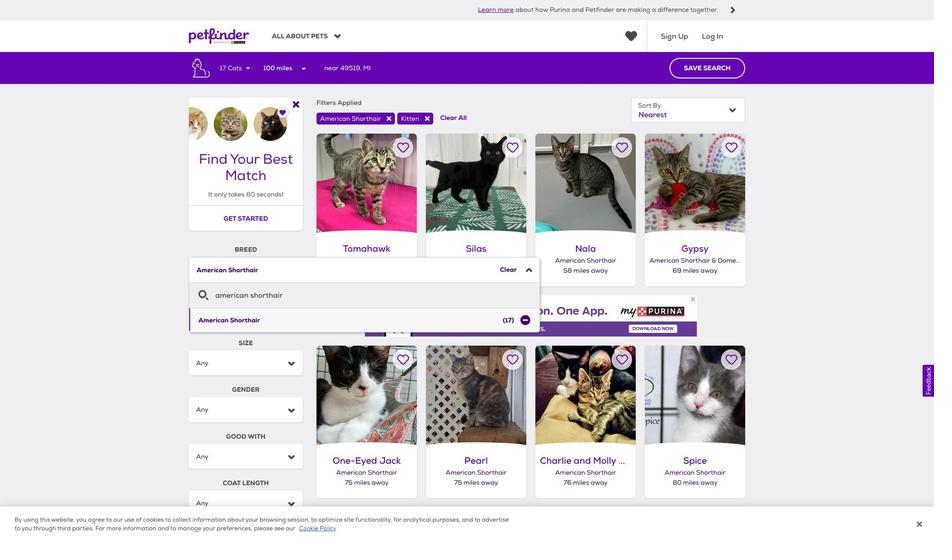 Task type: describe. For each thing, give the bounding box(es) containing it.
privacy alert dialog
[[0, 507, 934, 544]]

rosie   , adoptable cat, kitten female american shorthair, 80 miles away. image
[[317, 507, 417, 544]]

one-eyed jack , adoptable cat, kitten male american shorthair, 75 miles away. image
[[317, 346, 417, 446]]

pearl, adoptable cat, kitten female american shorthair, 75 miles away. image
[[426, 346, 526, 446]]

spice, adoptable cat, kitten female american shorthair, 80 miles away. image
[[645, 346, 745, 446]]

potential cat matches image
[[189, 98, 303, 141]]

advertisement element
[[365, 295, 697, 336]]

charlie and molly mae, adoptable cat, kitten male american shorthair, 76 miles away. image
[[536, 346, 636, 446]]



Task type: vqa. For each thing, say whether or not it's contained in the screenshot.
Pooch, adoptable Dog, Young Male Terrier & Italian Greyhound Mix, 10 miles away. image
no



Task type: locate. For each thing, give the bounding box(es) containing it.
petfinder home image
[[189, 20, 249, 52]]

nala , adoptable cat, kitten female american shorthair, 58 miles away. image
[[536, 134, 636, 234]]

tomahawk , adoptable cat, kitten male american shorthair, 58 miles away. image
[[317, 134, 417, 234]]

sugar   , adoptable cat, kitten female american shorthair, 80 miles away. image
[[426, 507, 526, 544]]

main content
[[0, 52, 934, 544]]

silas, adoptable cat, kitten male american shorthair, 58 miles away. image
[[426, 134, 526, 234]]

Search By Breed text field
[[189, 283, 540, 308]]

gypsy , adoptable cat, kitten female american shorthair & domestic short hair mix, 69 miles away. image
[[645, 134, 745, 234]]



